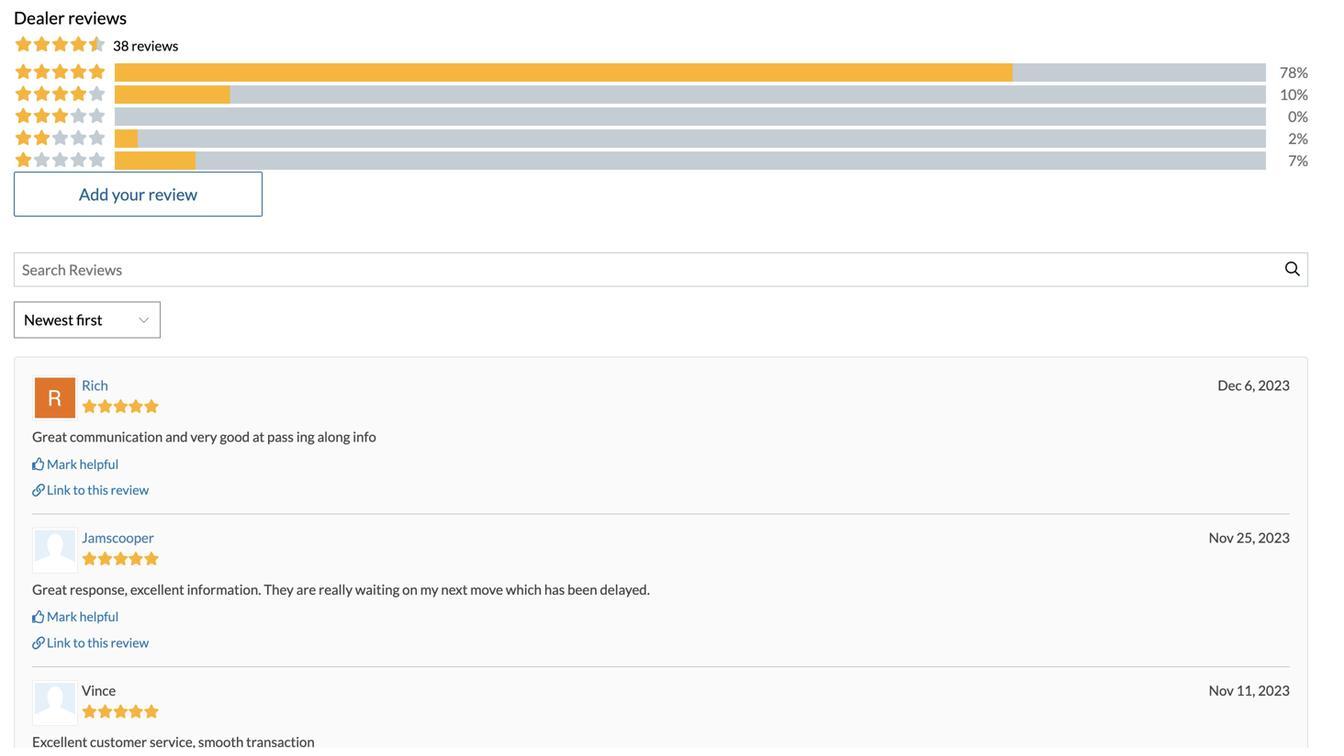 Task type: vqa. For each thing, say whether or not it's contained in the screenshot.
listings within Used Spyker 1 listings starting at $309,980
no



Task type: locate. For each thing, give the bounding box(es) containing it.
1 to from the top
[[73, 482, 85, 498]]

link to this review button for communication
[[32, 481, 149, 499]]

1 vertical spatial nov
[[1209, 682, 1234, 699]]

vince
[[82, 682, 116, 699]]

1 vertical spatial link
[[47, 635, 71, 651]]

2 link image from the top
[[32, 637, 45, 650]]

2 mark helpful button from the top
[[32, 608, 119, 626]]

mark helpful for communication
[[47, 456, 119, 472]]

1 vertical spatial mark helpful button
[[32, 608, 119, 626]]

7%
[[1289, 151, 1309, 169]]

link to this review
[[47, 482, 149, 498], [47, 635, 149, 651]]

are
[[296, 581, 316, 598]]

0 vertical spatial great
[[32, 428, 67, 445]]

my
[[420, 581, 439, 598]]

review
[[148, 184, 198, 204], [111, 482, 149, 498], [111, 635, 149, 651]]

2 vertical spatial 2023
[[1258, 682, 1290, 699]]

star image
[[82, 399, 97, 413], [97, 399, 113, 413], [128, 399, 144, 413], [144, 399, 159, 413], [97, 552, 113, 566], [113, 552, 128, 566], [128, 552, 144, 566], [144, 552, 159, 566], [82, 705, 97, 719], [97, 705, 113, 719], [113, 705, 128, 719], [128, 705, 144, 719]]

along
[[317, 428, 350, 445]]

Search Reviews field
[[14, 252, 1309, 287]]

this up jamscooper "link"
[[88, 482, 108, 498]]

1 mark helpful button from the top
[[32, 455, 119, 473]]

link to this review up vince
[[47, 635, 149, 651]]

link to this review button up vince
[[32, 634, 149, 652]]

1 vertical spatial to
[[73, 635, 85, 651]]

mark helpful button down communication
[[32, 455, 119, 473]]

next
[[441, 581, 468, 598]]

been
[[568, 581, 598, 598]]

link image up the 'jamscooper' image
[[32, 484, 45, 497]]

78%
[[1280, 63, 1309, 81]]

helpful down response,
[[80, 609, 119, 625]]

thumbs up image
[[32, 458, 45, 471], [32, 611, 45, 624]]

communication
[[70, 428, 163, 445]]

2 mark helpful from the top
[[47, 609, 119, 625]]

2 helpful from the top
[[80, 609, 119, 625]]

link to this review up jamscooper "link"
[[47, 482, 149, 498]]

1 vertical spatial link to this review button
[[32, 634, 149, 652]]

dealer
[[14, 7, 65, 28]]

0 vertical spatial to
[[73, 482, 85, 498]]

pass
[[267, 428, 294, 445]]

nov left "11,"
[[1209, 682, 1234, 699]]

1 great from the top
[[32, 428, 67, 445]]

vince image
[[35, 683, 75, 724]]

1 vertical spatial great
[[32, 581, 67, 598]]

great communication and very good at pass  ing along info
[[32, 428, 376, 445]]

mark helpful button for communication
[[32, 455, 119, 473]]

1 link from the top
[[47, 482, 71, 498]]

mark down response,
[[47, 609, 77, 625]]

2023 for nov 11, 2023
[[1258, 682, 1290, 699]]

mark helpful down response,
[[47, 609, 119, 625]]

0 vertical spatial star image
[[113, 399, 128, 413]]

excellent
[[130, 581, 184, 598]]

great response, excellent information. they are really waiting on my next move which has been delayed.
[[32, 581, 650, 598]]

nov left 25,
[[1209, 530, 1234, 546]]

ing
[[296, 428, 315, 445]]

thumbs up image down rich icon
[[32, 458, 45, 471]]

link
[[47, 482, 71, 498], [47, 635, 71, 651]]

2 mark from the top
[[47, 609, 77, 625]]

dec
[[1218, 377, 1242, 393]]

1 link image from the top
[[32, 484, 45, 497]]

1 vertical spatial reviews
[[132, 37, 179, 54]]

rich
[[82, 377, 108, 393]]

0 vertical spatial mark helpful
[[47, 456, 119, 472]]

1 horizontal spatial reviews
[[132, 37, 179, 54]]

star image
[[113, 399, 128, 413], [82, 552, 97, 566], [144, 705, 159, 719]]

dealer reviews
[[14, 7, 127, 28]]

link to this review for response,
[[47, 635, 149, 651]]

review up jamscooper
[[111, 482, 149, 498]]

1 vertical spatial link image
[[32, 637, 45, 650]]

1 thumbs up image from the top
[[32, 458, 45, 471]]

add your review
[[79, 184, 198, 204]]

1 2023 from the top
[[1258, 377, 1290, 393]]

delayed.
[[600, 581, 650, 598]]

2023 right "11,"
[[1258, 682, 1290, 699]]

this
[[88, 482, 108, 498], [88, 635, 108, 651]]

nov for nov 25, 2023
[[1209, 530, 1234, 546]]

and
[[165, 428, 188, 445]]

information.
[[187, 581, 261, 598]]

reviews for dealer reviews
[[68, 7, 127, 28]]

this for response,
[[88, 635, 108, 651]]

1 nov from the top
[[1209, 530, 1234, 546]]

rich image
[[35, 378, 75, 418]]

link image
[[32, 484, 45, 497], [32, 637, 45, 650]]

1 vertical spatial mark
[[47, 609, 77, 625]]

reviews
[[68, 7, 127, 28], [132, 37, 179, 54]]

3 2023 from the top
[[1258, 682, 1290, 699]]

0 vertical spatial link to this review
[[47, 482, 149, 498]]

to up vince
[[73, 635, 85, 651]]

waiting
[[355, 581, 400, 598]]

mark helpful
[[47, 456, 119, 472], [47, 609, 119, 625]]

0 vertical spatial nov
[[1209, 530, 1234, 546]]

link to this review button for response,
[[32, 634, 149, 652]]

2 link to this review from the top
[[47, 635, 149, 651]]

link to this review for communication
[[47, 482, 149, 498]]

0 vertical spatial 2023
[[1258, 377, 1290, 393]]

0 vertical spatial this
[[88, 482, 108, 498]]

1 vertical spatial link to this review
[[47, 635, 149, 651]]

2023 right 25,
[[1258, 530, 1290, 546]]

0 vertical spatial thumbs up image
[[32, 458, 45, 471]]

review for rich
[[111, 482, 149, 498]]

1 mark helpful from the top
[[47, 456, 119, 472]]

1 vertical spatial thumbs up image
[[32, 611, 45, 624]]

0 vertical spatial reviews
[[68, 7, 127, 28]]

0 vertical spatial mark helpful button
[[32, 455, 119, 473]]

very
[[190, 428, 217, 445]]

0 horizontal spatial star image
[[82, 552, 97, 566]]

2 nov from the top
[[1209, 682, 1234, 699]]

your
[[112, 184, 145, 204]]

really
[[319, 581, 353, 598]]

1 vertical spatial review
[[111, 482, 149, 498]]

move
[[470, 581, 503, 598]]

response,
[[70, 581, 128, 598]]

helpful down communication
[[80, 456, 119, 472]]

review right your
[[148, 184, 198, 204]]

nov 11, 2023
[[1209, 682, 1290, 699]]

2 great from the top
[[32, 581, 67, 598]]

mark
[[47, 456, 77, 472], [47, 609, 77, 625]]

2023 right 6,
[[1258, 377, 1290, 393]]

link image up vince image
[[32, 637, 45, 650]]

this up vince
[[88, 635, 108, 651]]

1 vertical spatial mark helpful
[[47, 609, 119, 625]]

2023
[[1258, 377, 1290, 393], [1258, 530, 1290, 546], [1258, 682, 1290, 699]]

1 vertical spatial star image
[[82, 552, 97, 566]]

1 vertical spatial 2023
[[1258, 530, 1290, 546]]

great down rich icon
[[32, 428, 67, 445]]

link to this review button up jamscooper "link"
[[32, 481, 149, 499]]

38
[[113, 37, 129, 54]]

1 link to this review from the top
[[47, 482, 149, 498]]

1 mark from the top
[[47, 456, 77, 472]]

2 vertical spatial review
[[111, 635, 149, 651]]

mark helpful button down response,
[[32, 608, 119, 626]]

to
[[73, 482, 85, 498], [73, 635, 85, 651]]

mark helpful down communication
[[47, 456, 119, 472]]

mark down communication
[[47, 456, 77, 472]]

0 vertical spatial link to this review button
[[32, 481, 149, 499]]

2 thumbs up image from the top
[[32, 611, 45, 624]]

2 link from the top
[[47, 635, 71, 651]]

review up vince
[[111, 635, 149, 651]]

jamscooper image
[[35, 531, 75, 571]]

2 link to this review button from the top
[[32, 634, 149, 652]]

mark helpful button
[[32, 455, 119, 473], [32, 608, 119, 626]]

link up vince image
[[47, 635, 71, 651]]

to up jamscooper "link"
[[73, 482, 85, 498]]

helpful for communication
[[80, 456, 119, 472]]

1 helpful from the top
[[80, 456, 119, 472]]

1 vertical spatial helpful
[[80, 609, 119, 625]]

nov
[[1209, 530, 1234, 546], [1209, 682, 1234, 699]]

mark for response,
[[47, 609, 77, 625]]

2 to from the top
[[73, 635, 85, 651]]

great down the 'jamscooper' image
[[32, 581, 67, 598]]

thumbs up image down the 'jamscooper' image
[[32, 611, 45, 624]]

0 vertical spatial link
[[47, 482, 71, 498]]

reviews right 38
[[132, 37, 179, 54]]

link up the 'jamscooper' image
[[47, 482, 71, 498]]

2 2023 from the top
[[1258, 530, 1290, 546]]

link image for great response, excellent information. they are really waiting on my next move which has been delayed.
[[32, 637, 45, 650]]

1 this from the top
[[88, 482, 108, 498]]

0 vertical spatial link image
[[32, 484, 45, 497]]

25,
[[1237, 530, 1256, 546]]

chevron down image
[[139, 314, 149, 325]]

0 horizontal spatial reviews
[[68, 7, 127, 28]]

search image
[[1286, 262, 1300, 276]]

1 link to this review button from the top
[[32, 481, 149, 499]]

2 vertical spatial star image
[[144, 705, 159, 719]]

0 vertical spatial helpful
[[80, 456, 119, 472]]

2 this from the top
[[88, 635, 108, 651]]

nov 25, 2023
[[1209, 530, 1290, 546]]

great
[[32, 428, 67, 445], [32, 581, 67, 598]]

link to this review button
[[32, 481, 149, 499], [32, 634, 149, 652]]

has
[[544, 581, 565, 598]]

1 vertical spatial this
[[88, 635, 108, 651]]

add your review link
[[14, 172, 263, 217]]

1 horizontal spatial star image
[[113, 399, 128, 413]]

helpful
[[80, 456, 119, 472], [80, 609, 119, 625]]

reviews up 38
[[68, 7, 127, 28]]

mark for communication
[[47, 456, 77, 472]]

0 vertical spatial mark
[[47, 456, 77, 472]]

good
[[220, 428, 250, 445]]



Task type: describe. For each thing, give the bounding box(es) containing it.
thumbs up image for great communication and very good at pass  ing along info
[[32, 458, 45, 471]]

6,
[[1245, 377, 1256, 393]]

link image for great communication and very good at pass  ing along info
[[32, 484, 45, 497]]

to for response,
[[73, 635, 85, 651]]

this for communication
[[88, 482, 108, 498]]

jamscooper
[[82, 530, 154, 546]]

thumbs up image for great response, excellent information. they are really waiting on my next move which has been delayed.
[[32, 611, 45, 624]]

info
[[353, 428, 376, 445]]

helpful for response,
[[80, 609, 119, 625]]

great for great response, excellent information. they are really waiting on my next move which has been delayed.
[[32, 581, 67, 598]]

on
[[402, 581, 418, 598]]

to for communication
[[73, 482, 85, 498]]

great for great communication and very good at pass  ing along info
[[32, 428, 67, 445]]

which
[[506, 581, 542, 598]]

jamscooper link
[[82, 530, 154, 546]]

they
[[264, 581, 294, 598]]

dec 6, 2023
[[1218, 377, 1290, 393]]

2 horizontal spatial star image
[[144, 705, 159, 719]]

add
[[79, 184, 109, 204]]

10%
[[1280, 85, 1309, 103]]

2%
[[1289, 129, 1309, 147]]

reviews for 38 reviews
[[132, 37, 179, 54]]

link for communication
[[47, 482, 71, 498]]

2023 for dec 6, 2023
[[1258, 377, 1290, 393]]

at
[[252, 428, 265, 445]]

review for jamscooper
[[111, 635, 149, 651]]

mark helpful button for response,
[[32, 608, 119, 626]]

nov for nov 11, 2023
[[1209, 682, 1234, 699]]

2023 for nov 25, 2023
[[1258, 530, 1290, 546]]

link for response,
[[47, 635, 71, 651]]

mark helpful for response,
[[47, 609, 119, 625]]

0%
[[1289, 107, 1309, 125]]

11,
[[1237, 682, 1256, 699]]

0 vertical spatial review
[[148, 184, 198, 204]]

38 reviews
[[113, 37, 179, 54]]

rich link
[[82, 377, 108, 393]]



